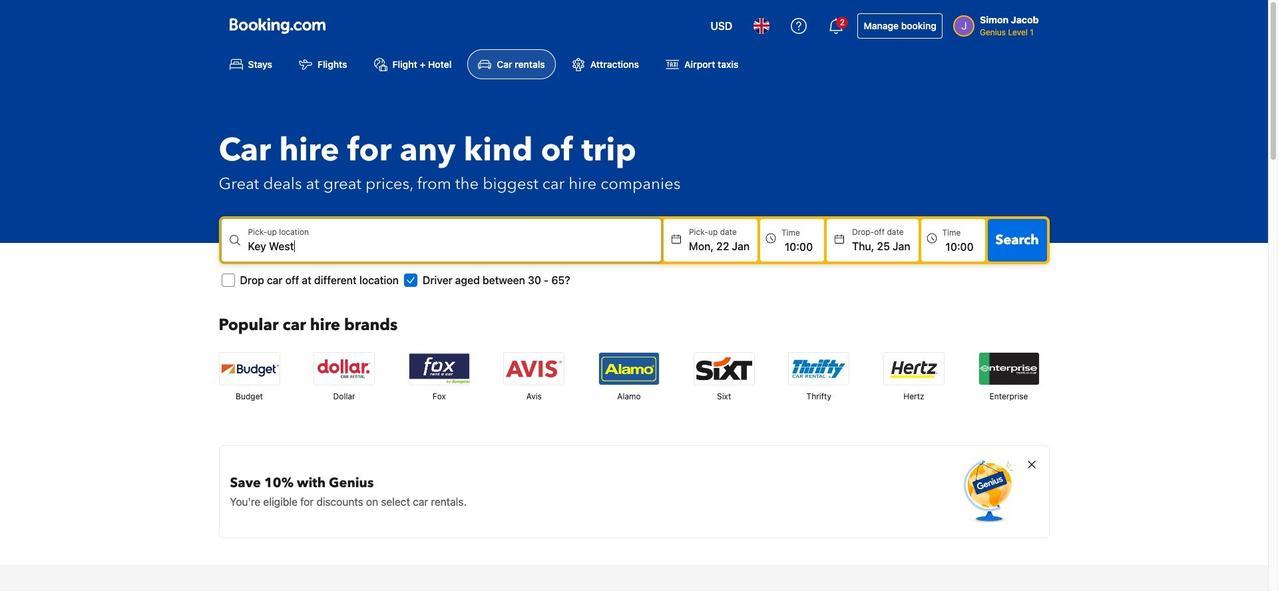 Task type: locate. For each thing, give the bounding box(es) containing it.
Pick-up location field
[[248, 239, 661, 255]]

hertz logo image
[[884, 353, 944, 385]]

thrifty logo image
[[789, 353, 849, 385]]

booking.com online hotel reservations image
[[229, 18, 325, 34]]

enterprise logo image
[[979, 353, 1039, 385]]

fox logo image
[[409, 353, 469, 385]]

progress bar
[[637, 232, 653, 249]]

dollar logo image
[[314, 353, 374, 385]]

budget logo image
[[219, 353, 279, 385]]



Task type: describe. For each thing, give the bounding box(es) containing it.
alamo logo image
[[599, 353, 659, 385]]

avis logo image
[[504, 353, 564, 385]]

sixt logo image
[[694, 353, 754, 385]]



Task type: vqa. For each thing, say whether or not it's contained in the screenshot.
BUDGET LOGO
yes



